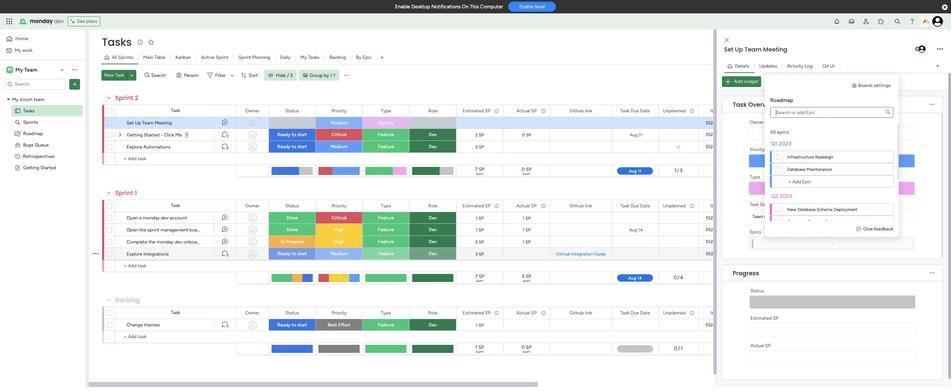 Task type: vqa. For each thing, say whether or not it's contained in the screenshot.
'Search' to the middle
no



Task type: describe. For each thing, give the bounding box(es) containing it.
task due date for sprint 1
[[620, 203, 650, 209]]

Search field
[[150, 71, 170, 80]]

5526412402
[[706, 121, 730, 126]]

log
[[805, 63, 812, 69]]

customer
[[787, 220, 807, 225]]

column information image for 2nd actual sp field
[[541, 203, 546, 209]]

0 vertical spatial database
[[787, 167, 806, 172]]

1 dev from the top
[[429, 132, 437, 138]]

the for feature
[[149, 239, 155, 245]]

integrations
[[143, 251, 169, 257]]

1 button for getting started - click me
[[214, 129, 236, 141]]

3 id from the top
[[721, 310, 726, 316]]

3 inside 3 sp sum
[[522, 274, 525, 280]]

my for my team
[[15, 66, 23, 73]]

options image
[[937, 45, 943, 54]]

2 inside sprint 2 field
[[135, 94, 138, 102]]

person
[[184, 73, 198, 78]]

boards settings
[[858, 83, 891, 88]]

main
[[143, 55, 153, 60]]

all for all epics
[[770, 129, 776, 135]]

1 id from the top
[[721, 108, 726, 114]]

3 item from the top
[[710, 310, 720, 316]]

2 0 sp sum from the top
[[522, 345, 531, 354]]

3 item id field from the top
[[709, 310, 727, 317]]

arrow down image
[[228, 71, 236, 79]]

computer
[[480, 4, 503, 10]]

getting for getting started - click me
[[127, 132, 143, 138]]

1 vertical spatial quality
[[824, 186, 839, 192]]

hide
[[276, 73, 286, 78]]

link for 3rd 'github link' "field" from the top of the page
[[585, 310, 592, 316]]

0 vertical spatial monday
[[30, 17, 53, 25]]

workspace selection element
[[6, 66, 38, 74]]

1 vertical spatial progress
[[733, 269, 759, 277]]

0 vertical spatial tasks
[[102, 34, 132, 50]]

1 github link field from the top
[[568, 107, 594, 115]]

same
[[827, 214, 837, 219]]

tasks inside my tasks button
[[308, 55, 319, 60]]

0 horizontal spatial quality
[[378, 120, 393, 126]]

date for 1
[[640, 203, 650, 209]]

2 7 sp sum from the top
[[475, 274, 484, 283]]

1 button for change themes
[[214, 319, 236, 331]]

best
[[328, 322, 337, 328]]

1 0 sp sum from the top
[[522, 167, 531, 176]]

2 item id from the top
[[710, 203, 726, 209]]

1 actual sp field from the top
[[515, 107, 538, 115]]

set up team meeting inside field
[[724, 45, 787, 54]]

2 actual sp field from the top
[[515, 202, 538, 210]]

2 item id field from the top
[[709, 202, 727, 210]]

see
[[77, 18, 85, 24]]

maintenance
[[807, 167, 832, 172]]

1 estimated sp field from the top
[[461, 107, 492, 115]]

3 ready from the top
[[277, 251, 290, 257]]

add widget button
[[722, 76, 761, 87]]

home
[[15, 36, 28, 42]]

change themes
[[127, 322, 160, 328]]

sprint planning
[[238, 55, 270, 60]]

scrum
[[20, 97, 33, 102]]

active sprint button
[[196, 52, 233, 63]]

retrospectives
[[23, 154, 55, 159]]

0 vertical spatial roadmap
[[770, 97, 793, 103]]

Search in workspace field
[[14, 80, 56, 88]]

2023 for q2 2023
[[780, 193, 792, 200]]

task overview
[[733, 100, 776, 109]]

updates button
[[754, 61, 782, 71]]

everyone
[[794, 214, 812, 219]]

/ for 1 / 3
[[677, 168, 679, 174]]

backlog for backlog field in the bottom left of the page
[[115, 296, 140, 304]]

onboarding
[[183, 239, 207, 245]]

3 + add task text field from the top
[[119, 333, 233, 341]]

sum inside 3 sp sum
[[523, 279, 530, 283]]

1 vertical spatial meeting
[[155, 120, 172, 126]]

type for first type field from the top of the page
[[381, 108, 391, 114]]

epics
[[777, 129, 789, 135]]

3 dev from the top
[[429, 215, 437, 221]]

2 ready to start from the top
[[277, 144, 307, 150]]

2 + add task text field from the top
[[119, 262, 233, 270]]

infrastructure
[[787, 155, 814, 160]]

add
[[734, 79, 743, 84]]

get
[[786, 214, 793, 219]]

enable for enable desktop notifications on this computer
[[395, 4, 410, 10]]

dev for open
[[161, 215, 169, 221]]

2 estimated sp field from the top
[[461, 202, 492, 210]]

2023 for q1 2023
[[779, 141, 791, 147]]

select product image
[[6, 18, 13, 25]]

3 github from the top
[[570, 310, 584, 316]]

2 role field from the top
[[427, 202, 439, 210]]

sprint for sprint 2
[[115, 94, 133, 102]]

new task button
[[101, 70, 127, 81]]

1 item id field from the top
[[709, 107, 727, 115]]

my for my work
[[15, 47, 21, 53]]

/ for 0 / 4
[[678, 275, 680, 281]]

1 vertical spatial set
[[127, 120, 134, 126]]

2 7 from the top
[[475, 274, 478, 280]]

sprints inside button
[[118, 55, 133, 60]]

1 unplanned from the top
[[663, 108, 686, 114]]

invite members image
[[863, 18, 870, 25]]

1 type field from the top
[[379, 107, 393, 115]]

active sprint
[[201, 55, 228, 60]]

complete the monday dev onboarding flow
[[127, 239, 218, 245]]

q2 2023
[[771, 193, 792, 200]]

description
[[760, 202, 784, 208]]

2 dev from the top
[[429, 144, 437, 150]]

1 ready from the top
[[277, 132, 290, 138]]

1 vertical spatial 2
[[475, 132, 478, 137]]

1 sp sum
[[475, 345, 484, 354]]

sp inside 3 sp sum
[[526, 274, 531, 280]]

by
[[324, 73, 329, 78]]

all for all sprints
[[112, 55, 117, 60]]

flow
[[209, 239, 218, 245]]

actual for 2nd actual sp field
[[516, 203, 530, 209]]

2 horizontal spatial the
[[819, 214, 826, 219]]

m
[[8, 67, 12, 73]]

3 feature from the top
[[378, 215, 394, 221]]

sprint 2
[[115, 94, 138, 102]]

my tasks button
[[295, 52, 324, 63]]

1 item id from the top
[[710, 108, 726, 114]]

new database schema deployment
[[787, 207, 857, 212]]

task description
[[750, 202, 784, 208]]

details
[[735, 63, 749, 69]]

Sprint 2 field
[[114, 94, 140, 102]]

q1
[[771, 141, 778, 147]]

open a monday dev account
[[127, 215, 187, 221]]

on
[[813, 214, 818, 219]]

explore for explore integrations
[[127, 251, 142, 257]]

1 unplanned field from the top
[[662, 107, 688, 115]]

feedback
[[874, 226, 893, 232]]

add widget
[[734, 79, 758, 84]]

3 role field from the top
[[427, 310, 439, 317]]

type for second type field from the top of the page
[[381, 203, 391, 209]]

2 id from the top
[[721, 203, 726, 209]]

settings
[[874, 83, 891, 88]]

1 vertical spatial maria williams image
[[918, 45, 926, 54]]

this
[[470, 4, 479, 10]]

customer success focus
[[787, 220, 837, 225]]

1 inside field
[[135, 189, 137, 197]]

2 priority field from the top
[[330, 202, 348, 210]]

4 start from the top
[[297, 322, 307, 328]]

workspace image
[[6, 66, 13, 74]]

up inside set up team meeting field
[[735, 45, 743, 54]]

dapulse close image
[[942, 4, 948, 11]]

2 github link field from the top
[[568, 202, 594, 210]]

public board image for tasks
[[14, 108, 21, 114]]

roadmap inside list box
[[23, 131, 43, 136]]

2 status field from the top
[[284, 202, 301, 210]]

backlog for backlog 'button'
[[329, 55, 346, 60]]

sprint planning button
[[233, 52, 275, 63]]

main table button
[[138, 52, 170, 63]]

1 inside 1 sp sum
[[475, 345, 477, 351]]

4 dev from the top
[[429, 227, 437, 233]]

1 critical from the top
[[332, 132, 347, 138]]

v2 search image
[[145, 72, 150, 79]]

enable now! button
[[508, 2, 556, 12]]

2 unplanned field from the top
[[662, 202, 688, 210]]

3 task due date from the top
[[620, 310, 650, 316]]

on
[[462, 4, 469, 10]]

Set Up Team Meeting field
[[722, 45, 914, 54]]

1 + add task text field from the top
[[119, 155, 233, 163]]

0 horizontal spatial up
[[135, 120, 141, 126]]

activity
[[787, 63, 803, 69]]

0 sp
[[522, 132, 531, 137]]

change
[[127, 322, 143, 328]]

1 done from the top
[[287, 215, 298, 221]]

group
[[309, 73, 323, 78]]

1 horizontal spatial add view image
[[936, 64, 939, 69]]

6 feature from the top
[[378, 251, 394, 257]]

1 priority field from the top
[[330, 107, 348, 115]]

details button
[[725, 61, 754, 71]]

angle down image
[[130, 73, 133, 78]]

1 owner field from the top
[[244, 107, 261, 115]]

monday dev
[[30, 17, 64, 25]]

active
[[201, 55, 215, 60]]

2 done from the top
[[287, 227, 298, 233]]

owner for 1st owner field from the bottom
[[245, 310, 259, 316]]

git ui button
[[818, 61, 840, 71]]

plans
[[86, 18, 97, 24]]

4 feature from the top
[[378, 227, 394, 233]]

0 vertical spatial dev
[[54, 17, 64, 25]]

5 dev from the top
[[429, 239, 437, 245]]

open for open a monday dev account
[[127, 215, 138, 221]]

task inside button
[[115, 72, 124, 78]]

my tasks
[[300, 55, 319, 60]]

actual sp for 2nd actual sp field
[[516, 203, 537, 209]]

3 due from the top
[[631, 310, 639, 316]]

by epic
[[356, 55, 372, 60]]

7 feature from the top
[[378, 322, 394, 328]]

team up getting started - click me
[[142, 120, 153, 126]]

aug for aug 14
[[629, 228, 637, 233]]

click
[[164, 132, 174, 138]]

new for new task
[[104, 72, 114, 78]]

github
[[556, 252, 570, 257]]

0 horizontal spatial progress
[[286, 239, 304, 245]]

best effort
[[328, 322, 350, 328]]

team left meeting
[[752, 214, 763, 219]]

2 high from the top
[[334, 239, 344, 245]]

me
[[175, 132, 182, 138]]

3 sp
[[475, 252, 484, 257]]

aug 11
[[630, 132, 642, 137]]

+ Add Epic field
[[786, 178, 838, 186]]

3 type field from the top
[[379, 310, 393, 317]]

2 github from the top
[[570, 203, 584, 209]]

help image
[[909, 18, 916, 25]]

owner for 2nd owner field from the bottom of the page
[[245, 203, 259, 209]]

monday for open
[[143, 215, 160, 221]]

2 start from the top
[[297, 144, 307, 150]]

3 task due date field from the top
[[619, 310, 652, 317]]

2 unplanned from the top
[[663, 203, 686, 209]]

3 ready to start from the top
[[277, 251, 307, 257]]

3 actual sp field from the top
[[515, 310, 538, 317]]

1 button for explore automations
[[214, 141, 236, 153]]

menu image
[[343, 72, 350, 79]]

bugs
[[23, 142, 34, 148]]

1 item from the top
[[710, 108, 720, 114]]

3 date from the top
[[640, 310, 650, 316]]

1 vertical spatial sprints
[[23, 119, 38, 125]]

1 7 sp sum from the top
[[475, 167, 484, 176]]

hide / 3
[[276, 73, 293, 78]]

deployment
[[834, 207, 857, 212]]

open for open the sprint management board
[[127, 227, 138, 233]]

notifications
[[431, 4, 461, 10]]

actual sp for 3rd actual sp field
[[516, 310, 537, 316]]

1 2 sp from the top
[[475, 132, 484, 137]]

3 priority field from the top
[[330, 310, 348, 317]]



Task type: locate. For each thing, give the bounding box(es) containing it.
sprint for sprint 1
[[115, 189, 133, 197]]

daily
[[280, 55, 290, 60]]

Task Due Date field
[[619, 107, 652, 115], [619, 202, 652, 210], [619, 310, 652, 317]]

git ui
[[823, 63, 835, 69]]

0 horizontal spatial sprints
[[23, 119, 38, 125]]

sprints down tasks field
[[118, 55, 133, 60]]

0 vertical spatial 2
[[135, 94, 138, 102]]

backlog inside field
[[115, 296, 140, 304]]

main table
[[143, 55, 165, 60]]

1 vertical spatial unplanned field
[[662, 202, 688, 210]]

backlog up change
[[115, 296, 140, 304]]

Sprint 1 field
[[114, 189, 139, 198]]

1 task due date field from the top
[[619, 107, 652, 115]]

feature
[[378, 132, 394, 138], [378, 144, 394, 150], [378, 215, 394, 221], [378, 227, 394, 233], [378, 239, 394, 245], [378, 251, 394, 257], [378, 322, 394, 328]]

new
[[104, 72, 114, 78], [787, 207, 796, 212]]

0 vertical spatial set
[[724, 45, 733, 54]]

task due date for sprint 2
[[620, 108, 650, 114]]

home button
[[4, 33, 72, 44]]

dapulse addbtn image
[[915, 47, 920, 51]]

ready to start
[[277, 132, 307, 138], [277, 144, 307, 150], [277, 251, 307, 257], [277, 322, 307, 328]]

2 horizontal spatial tasks
[[308, 55, 319, 60]]

my right workspace image
[[15, 66, 23, 73]]

open up complete
[[127, 227, 138, 233]]

team up search in workspace field
[[24, 66, 37, 73]]

all inside button
[[112, 55, 117, 60]]

meeting up updates
[[763, 45, 787, 54]]

1 vertical spatial high
[[334, 239, 344, 245]]

search everything image
[[894, 18, 901, 25]]

1 button for explore integrations
[[214, 248, 236, 260]]

2 vertical spatial 2
[[475, 240, 478, 245]]

1 vertical spatial add view image
[[936, 64, 939, 69]]

2 vertical spatial item
[[710, 310, 720, 316]]

maria williams image
[[932, 16, 943, 27], [918, 45, 926, 54]]

new task
[[104, 72, 124, 78]]

4 ready to start from the top
[[277, 322, 307, 328]]

3 unplanned from the top
[[663, 310, 686, 316]]

focus
[[825, 220, 837, 225]]

my right caret down icon
[[12, 97, 18, 102]]

tasks up all sprints button
[[102, 34, 132, 50]]

1 vertical spatial github link
[[570, 203, 592, 209]]

3 github link from the top
[[570, 310, 592, 316]]

redesign
[[815, 155, 833, 160]]

monday up home button
[[30, 17, 53, 25]]

1 feature from the top
[[378, 132, 394, 138]]

2 open from the top
[[127, 227, 138, 233]]

estimated
[[463, 108, 484, 114], [463, 203, 484, 209], [463, 310, 484, 316], [750, 316, 772, 321]]

1 status field from the top
[[284, 107, 301, 115]]

1 vertical spatial id
[[721, 203, 726, 209]]

open the sprint management board
[[127, 227, 202, 233]]

sum
[[476, 171, 483, 176], [523, 171, 530, 176], [476, 279, 483, 283], [523, 279, 530, 283], [476, 350, 483, 354], [523, 350, 530, 354]]

7 dev from the top
[[429, 322, 437, 328]]

1 role field from the top
[[427, 107, 439, 115]]

updates
[[759, 63, 777, 69]]

all left epics
[[770, 129, 776, 135]]

2 github link from the top
[[570, 203, 592, 209]]

sp inside 1 sp sum
[[478, 345, 484, 351]]

done
[[287, 215, 298, 221], [287, 227, 298, 233]]

1 vertical spatial link
[[585, 203, 592, 209]]

the
[[819, 214, 826, 219], [139, 227, 146, 233], [149, 239, 155, 245]]

2 ready from the top
[[277, 144, 290, 150]]

1 / 3
[[674, 168, 683, 174]]

1 horizontal spatial maria williams image
[[932, 16, 943, 27]]

None search field
[[770, 107, 893, 118]]

integration
[[571, 252, 593, 257]]

2 critical from the top
[[332, 215, 347, 221]]

Role field
[[427, 107, 439, 115], [427, 202, 439, 210], [427, 310, 439, 317]]

up
[[735, 45, 743, 54], [135, 120, 141, 126]]

dapulse drag handle 3 image up 5526412402 in the right of the page
[[726, 102, 729, 107]]

group by / 1
[[309, 73, 335, 78]]

my inside workspace selection element
[[15, 66, 23, 73]]

2 type field from the top
[[379, 202, 393, 210]]

3 unplanned field from the top
[[662, 310, 688, 317]]

3 sp sum
[[522, 274, 531, 283]]

started for getting started
[[40, 165, 56, 171]]

0 vertical spatial open
[[127, 215, 138, 221]]

my inside my tasks button
[[300, 55, 307, 60]]

7 down "5"
[[475, 167, 478, 172]]

my scrum team
[[12, 97, 44, 102]]

id up 5526395889
[[721, 310, 726, 316]]

0 vertical spatial owner field
[[244, 107, 261, 115]]

widget
[[744, 79, 758, 84]]

3 start from the top
[[297, 251, 307, 257]]

team inside workspace selection element
[[24, 66, 37, 73]]

0 vertical spatial 7 sp sum
[[475, 167, 484, 176]]

1 horizontal spatial getting
[[127, 132, 143, 138]]

item id up 5526395932
[[710, 203, 726, 209]]

explore for explore automations
[[127, 144, 142, 150]]

0 horizontal spatial add view image
[[381, 55, 383, 60]]

notifications image
[[834, 18, 840, 25]]

tasks down my scrum team
[[23, 108, 34, 114]]

2 vertical spatial link
[[585, 310, 592, 316]]

3
[[290, 73, 293, 78], [680, 168, 683, 174], [475, 252, 478, 257], [522, 274, 525, 280]]

1 github from the top
[[570, 108, 584, 114]]

1 public board image from the top
[[14, 108, 21, 114]]

sp
[[485, 108, 491, 114], [531, 108, 537, 114], [479, 132, 484, 137], [526, 132, 531, 137], [479, 145, 484, 150], [479, 167, 484, 172], [526, 167, 531, 172], [485, 203, 491, 209], [531, 203, 537, 209], [479, 216, 484, 221], [525, 216, 531, 221], [479, 228, 484, 233], [525, 228, 531, 233], [479, 240, 484, 245], [525, 240, 531, 245], [479, 252, 484, 257], [479, 274, 484, 280], [526, 274, 531, 280], [485, 310, 491, 316], [531, 310, 537, 316], [773, 316, 778, 321], [479, 323, 484, 328], [765, 343, 771, 349], [478, 345, 484, 351], [526, 345, 531, 351]]

1 high from the top
[[334, 227, 344, 233]]

5526395980
[[705, 144, 731, 149]]

critical
[[332, 132, 347, 138], [332, 215, 347, 221]]

5 sp
[[475, 145, 484, 150]]

by
[[356, 55, 361, 60]]

14
[[638, 228, 643, 233]]

close image
[[725, 38, 729, 43]]

0 horizontal spatial new
[[104, 72, 114, 78]]

sprints
[[118, 55, 133, 60], [23, 119, 38, 125]]

all down tasks field
[[112, 55, 117, 60]]

see plans button
[[68, 16, 100, 26]]

1 horizontal spatial new
[[787, 207, 796, 212]]

more dots image
[[930, 102, 935, 107], [930, 271, 935, 276]]

0 vertical spatial 2023
[[779, 141, 791, 147]]

aug 14
[[629, 228, 643, 233]]

meeting
[[763, 45, 787, 54], [155, 120, 172, 126]]

1 vertical spatial getting
[[23, 165, 39, 171]]

0 vertical spatial + add task text field
[[119, 155, 233, 163]]

3 status field from the top
[[284, 310, 301, 317]]

list box
[[0, 92, 85, 264], [765, 123, 899, 293]]

my inside my work button
[[15, 47, 21, 53]]

1 vertical spatial tasks
[[308, 55, 319, 60]]

0 vertical spatial role field
[[427, 107, 439, 115]]

/ for 0 / 1
[[678, 346, 680, 352]]

3 link from the top
[[585, 310, 592, 316]]

1 horizontal spatial tasks
[[102, 34, 132, 50]]

item id up 5526412402 in the right of the page
[[710, 108, 726, 114]]

5 feature from the top
[[378, 239, 394, 245]]

0 vertical spatial done
[[287, 215, 298, 221]]

Search or add Epic search field
[[770, 107, 893, 118]]

0 horizontal spatial set up team meeting
[[127, 120, 172, 126]]

0 vertical spatial item id field
[[709, 107, 727, 115]]

1 vertical spatial 7 sp sum
[[475, 274, 484, 283]]

2 task due date from the top
[[620, 203, 650, 209]]

2 sp up 5 sp
[[475, 132, 484, 137]]

1 horizontal spatial backlog
[[329, 55, 346, 60]]

item id field up 5526412402 in the right of the page
[[709, 107, 727, 115]]

/ for hide / 3
[[287, 73, 289, 78]]

0 vertical spatial date
[[640, 108, 650, 114]]

see plans
[[77, 18, 97, 24]]

/
[[287, 73, 289, 78], [330, 73, 332, 78], [677, 168, 679, 174], [678, 275, 680, 281], [678, 346, 680, 352]]

enable left now!
[[519, 4, 533, 9]]

- left click
[[161, 132, 163, 138]]

2 vertical spatial priority field
[[330, 310, 348, 317]]

2 link from the top
[[585, 203, 592, 209]]

started up the explore automations
[[144, 132, 160, 138]]

1 link from the top
[[585, 108, 592, 114]]

actual sp for first actual sp field from the top
[[516, 108, 537, 114]]

+ add task text field down themes
[[119, 333, 233, 341]]

public board image
[[14, 108, 21, 114], [14, 165, 21, 171]]

1 vertical spatial 2 sp
[[475, 240, 484, 245]]

2 public board image from the top
[[14, 165, 21, 171]]

column information image for first actual sp field from the top
[[541, 108, 546, 114]]

sprint 1
[[115, 189, 137, 197]]

dapulse drag 2 image
[[718, 201, 720, 209]]

1 horizontal spatial up
[[735, 45, 743, 54]]

0 vertical spatial meeting
[[763, 45, 787, 54]]

add view image down options image
[[936, 64, 939, 69]]

2023 right q1
[[779, 141, 791, 147]]

2 vertical spatial tasks
[[23, 108, 34, 114]]

caret down image
[[7, 97, 10, 102]]

owner for 3rd owner field from the bottom of the page
[[245, 108, 259, 114]]

public board image left getting started
[[14, 165, 21, 171]]

2 item from the top
[[710, 203, 720, 209]]

2 vertical spatial id
[[721, 310, 726, 316]]

backlog up menu image
[[329, 55, 346, 60]]

3 owner field from the top
[[244, 310, 261, 317]]

2 feature from the top
[[378, 144, 394, 150]]

2 explore from the top
[[127, 251, 142, 257]]

item up 5526395889
[[710, 310, 720, 316]]

item id up 5526395889
[[710, 310, 726, 316]]

1 vertical spatial aug
[[629, 228, 637, 233]]

1 vertical spatial + add task text field
[[119, 262, 233, 270]]

+ add task text field down integrations
[[119, 262, 233, 270]]

0
[[522, 132, 525, 137], [522, 167, 525, 172], [674, 275, 677, 281], [522, 345, 525, 351], [674, 346, 677, 352]]

Github link field
[[568, 107, 594, 115], [568, 202, 594, 210], [568, 310, 594, 317]]

github link for 3rd 'github link' "field" from the top of the page
[[570, 310, 592, 316]]

6 dev from the top
[[429, 251, 437, 257]]

2 more dots image from the top
[[930, 271, 935, 276]]

enable left desktop
[[395, 4, 410, 10]]

1 horizontal spatial enable
[[519, 4, 533, 9]]

id up 5526412402 in the right of the page
[[721, 108, 726, 114]]

the left sprint
[[139, 227, 146, 233]]

- down the focus
[[832, 241, 834, 246]]

sprints up bugs
[[23, 119, 38, 125]]

Tasks field
[[100, 34, 133, 50]]

search image
[[886, 110, 890, 115]]

getting up the explore automations
[[127, 132, 143, 138]]

activity log
[[787, 63, 812, 69]]

activity log button
[[782, 61, 818, 71]]

a
[[139, 215, 142, 221]]

list box containing my scrum team
[[0, 92, 85, 264]]

due for sprint 2
[[631, 108, 639, 114]]

0 vertical spatial more dots image
[[930, 102, 935, 107]]

aug left 14
[[629, 228, 637, 233]]

enable desktop notifications on this computer
[[395, 4, 503, 10]]

5526395967
[[706, 227, 730, 232]]

database down infrastructure
[[787, 167, 806, 172]]

3 item id from the top
[[710, 310, 726, 316]]

overview
[[748, 100, 776, 109]]

2 vertical spatial item id
[[710, 310, 726, 316]]

1 horizontal spatial started
[[144, 132, 160, 138]]

Type field
[[379, 107, 393, 115], [379, 202, 393, 210], [379, 310, 393, 317]]

getting down retrospectives
[[23, 165, 39, 171]]

2 vertical spatial task due date
[[620, 310, 650, 316]]

2 due from the top
[[631, 203, 639, 209]]

dapulse drag handle 3 image
[[726, 102, 729, 107], [726, 271, 729, 276]]

team up details
[[745, 45, 762, 54]]

tasks up group
[[308, 55, 319, 60]]

2 vertical spatial github
[[570, 310, 584, 316]]

backlog inside 'button'
[[329, 55, 346, 60]]

set inside field
[[724, 45, 733, 54]]

new up 'get'
[[787, 207, 796, 212]]

0 horizontal spatial dev
[[54, 17, 64, 25]]

meeting up click
[[155, 120, 172, 126]]

up up "details" 'button'
[[735, 45, 743, 54]]

more dots image for task overview
[[930, 102, 935, 107]]

show board description image
[[136, 39, 144, 46]]

item up 5526412402 in the right of the page
[[710, 108, 720, 114]]

monday down open the sprint management board
[[157, 239, 174, 245]]

+ Add task text field
[[119, 155, 233, 163], [119, 262, 233, 270], [119, 333, 233, 341]]

list box containing q1 2023
[[765, 123, 899, 293]]

set up team meeting
[[724, 45, 787, 54], [127, 120, 172, 126]]

date for 2
[[640, 108, 650, 114]]

kanban
[[175, 55, 191, 60]]

started inside list box
[[40, 165, 56, 171]]

1 vertical spatial more dots image
[[930, 271, 935, 276]]

2 vertical spatial unplanned
[[663, 310, 686, 316]]

the down sprint
[[149, 239, 155, 245]]

daily button
[[275, 52, 295, 63]]

dapulse drag handle 3 image down 5526396012
[[726, 271, 729, 276]]

Estimated SP field
[[461, 107, 492, 115], [461, 202, 492, 210], [461, 310, 492, 317]]

1 explore from the top
[[127, 144, 142, 150]]

1 vertical spatial all
[[770, 129, 776, 135]]

0 vertical spatial role
[[428, 108, 437, 114]]

0 vertical spatial quality
[[378, 120, 393, 126]]

task due date field for sprint 2
[[619, 107, 652, 115]]

new inside list box
[[787, 207, 796, 212]]

started down retrospectives
[[40, 165, 56, 171]]

backlog button
[[324, 52, 351, 63]]

actual for first actual sp field from the top
[[516, 108, 530, 114]]

Unplanned field
[[662, 107, 688, 115], [662, 202, 688, 210], [662, 310, 688, 317]]

1 open from the top
[[127, 215, 138, 221]]

sort button
[[238, 70, 262, 81]]

0 vertical spatial up
[[735, 45, 743, 54]]

roadmap up epics
[[770, 97, 793, 103]]

set down sprint 2 field
[[127, 120, 134, 126]]

id right dapulse drag 2 'icon'
[[721, 203, 726, 209]]

meeting inside set up team meeting field
[[763, 45, 787, 54]]

dev for complete
[[175, 239, 182, 245]]

github link
[[570, 108, 592, 114], [570, 203, 592, 209], [570, 310, 592, 316]]

task due date field for sprint 1
[[619, 202, 652, 210]]

queue
[[35, 142, 49, 148]]

explore down complete
[[127, 251, 142, 257]]

2 owner field from the top
[[244, 202, 261, 210]]

sprint inside field
[[115, 189, 133, 197]]

Priority field
[[330, 107, 348, 115], [330, 202, 348, 210], [330, 310, 348, 317]]

v2 user feedback image
[[856, 226, 861, 233]]

1 vertical spatial role field
[[427, 202, 439, 210]]

5526395954
[[706, 239, 730, 244]]

0 vertical spatial high
[[334, 227, 344, 233]]

2023
[[779, 141, 791, 147], [780, 193, 792, 200]]

roadmap up bugs queue in the top of the page
[[23, 131, 43, 136]]

options image
[[71, 81, 78, 88]]

1 horizontal spatial progress
[[733, 269, 759, 277]]

0 vertical spatial status field
[[284, 107, 301, 115]]

github link for 1st 'github link' "field"
[[570, 108, 592, 114]]

0 vertical spatial add view image
[[381, 55, 383, 60]]

1 horizontal spatial set
[[724, 45, 733, 54]]

0 vertical spatial github link field
[[568, 107, 594, 115]]

set up team meeting up updates
[[724, 45, 787, 54]]

open
[[127, 215, 138, 221], [127, 227, 138, 233]]

new down all sprints button
[[104, 72, 114, 78]]

due for sprint 1
[[631, 203, 639, 209]]

5526396063
[[706, 132, 730, 137]]

set down close icon
[[724, 45, 733, 54]]

7 sp sum down "3 sp"
[[475, 274, 484, 283]]

2 2 sp from the top
[[475, 240, 484, 245]]

my work button
[[4, 45, 72, 56]]

dapulse drag handle 3 image for task overview
[[726, 102, 729, 107]]

dev left see
[[54, 17, 64, 25]]

the for aug 14
[[139, 227, 146, 233]]

my team
[[15, 66, 37, 73]]

1 date from the top
[[640, 108, 650, 114]]

database up everyone
[[797, 207, 816, 212]]

1 vertical spatial critical
[[332, 215, 347, 221]]

enable for enable now!
[[519, 4, 533, 9]]

sprint inside field
[[115, 94, 133, 102]]

actual for 3rd actual sp field
[[516, 310, 530, 316]]

4 ready from the top
[[277, 322, 290, 328]]

1 vertical spatial monday
[[143, 215, 160, 221]]

link for second 'github link' "field" from the bottom
[[585, 203, 592, 209]]

Actual SP field
[[515, 107, 538, 115], [515, 202, 538, 210], [515, 310, 538, 317]]

Owner field
[[244, 107, 261, 115], [244, 202, 261, 210], [244, 310, 261, 317]]

set up team meeting up getting started - click me
[[127, 120, 172, 126]]

1 ready to start from the top
[[277, 132, 307, 138]]

the right on
[[819, 214, 826, 219]]

1 vertical spatial 0 sp sum
[[522, 345, 531, 354]]

dapulse drag handle 3 image for progress
[[726, 271, 729, 276]]

0 horizontal spatial enable
[[395, 4, 410, 10]]

my for my tasks
[[300, 55, 307, 60]]

1 vertical spatial item id field
[[709, 202, 727, 210]]

getting for getting started
[[23, 165, 39, 171]]

inbox image
[[848, 18, 855, 25]]

item up 5526395932
[[710, 203, 720, 209]]

1 dapulse drag handle 3 image from the top
[[726, 102, 729, 107]]

new for new database schema deployment
[[787, 207, 796, 212]]

by epic button
[[351, 52, 377, 63]]

3 github link field from the top
[[568, 310, 594, 317]]

Backlog field
[[114, 296, 141, 305]]

0 horizontal spatial the
[[139, 227, 146, 233]]

maria williams image down "dapulse close" icon
[[932, 16, 943, 27]]

open left a
[[127, 215, 138, 221]]

Item ID field
[[709, 107, 727, 115], [709, 202, 727, 210], [709, 310, 727, 317]]

my for my scrum team
[[12, 97, 18, 102]]

sum inside 1 sp sum
[[476, 350, 483, 354]]

team
[[34, 97, 44, 102]]

1 vertical spatial done
[[287, 227, 298, 233]]

dev up open the sprint management board
[[161, 215, 169, 221]]

my left work
[[15, 47, 21, 53]]

my right daily
[[300, 55, 307, 60]]

1 vertical spatial database
[[797, 207, 816, 212]]

1 button
[[184, 129, 189, 141], [214, 129, 236, 141], [214, 141, 236, 153], [214, 248, 236, 260], [214, 319, 236, 331]]

3 role from the top
[[428, 310, 437, 316]]

0 horizontal spatial backlog
[[115, 296, 140, 304]]

getting
[[127, 132, 143, 138], [23, 165, 39, 171]]

enable inside button
[[519, 4, 533, 9]]

tasks inside list box
[[23, 108, 34, 114]]

complete
[[127, 239, 147, 245]]

q2
[[771, 193, 778, 200]]

aug left 11
[[630, 132, 638, 137]]

team inside field
[[745, 45, 762, 54]]

dev down management
[[175, 239, 182, 245]]

maria williams image left options image
[[918, 45, 926, 54]]

2 vertical spatial actual sp field
[[515, 310, 538, 317]]

2 date from the top
[[640, 203, 650, 209]]

2 vertical spatial owner field
[[244, 310, 261, 317]]

0 vertical spatial all
[[112, 55, 117, 60]]

aug for aug 11
[[630, 132, 638, 137]]

my work
[[15, 47, 33, 53]]

workspace options image
[[71, 66, 78, 73]]

estimated sp
[[463, 108, 491, 114], [463, 203, 491, 209], [463, 310, 491, 316], [750, 316, 778, 321]]

type for 3rd type field from the top of the page
[[381, 310, 391, 316]]

1 vertical spatial backlog
[[115, 296, 140, 304]]

enable
[[395, 4, 410, 10], [519, 4, 533, 9]]

0 vertical spatial maria williams image
[[932, 16, 943, 27]]

more dots image for progress
[[930, 271, 935, 276]]

explore left automations
[[127, 144, 142, 150]]

explore integrations
[[127, 251, 169, 257]]

add to favorites image
[[148, 39, 154, 45]]

1 7 from the top
[[475, 167, 478, 172]]

new inside button
[[104, 72, 114, 78]]

1 start from the top
[[297, 132, 307, 138]]

link for 1st 'github link' "field"
[[585, 108, 592, 114]]

column information image
[[541, 108, 546, 114], [494, 203, 499, 209], [541, 203, 546, 209], [689, 203, 695, 209]]

0 horizontal spatial getting
[[23, 165, 39, 171]]

0 vertical spatial started
[[144, 132, 160, 138]]

1 vertical spatial -
[[832, 241, 834, 246]]

apps image
[[878, 18, 884, 25]]

set
[[724, 45, 733, 54], [127, 120, 134, 126]]

q1 2023
[[771, 141, 791, 147]]

+ add task text field down automations
[[119, 155, 233, 163]]

0 vertical spatial github link
[[570, 108, 592, 114]]

owner
[[245, 108, 259, 114], [750, 120, 764, 125], [245, 203, 259, 209], [245, 310, 259, 316]]

monday right a
[[143, 215, 160, 221]]

quality
[[378, 120, 393, 126], [824, 186, 839, 192]]

2 sp up "3 sp"
[[475, 240, 484, 245]]

0 vertical spatial 0 sp sum
[[522, 167, 531, 176]]

started for getting started - click me
[[144, 132, 160, 138]]

filter button
[[204, 70, 236, 81]]

1 role from the top
[[428, 108, 437, 114]]

1 github link from the top
[[570, 108, 592, 114]]

github integration guide link
[[555, 252, 607, 257]]

0 vertical spatial 2 sp
[[475, 132, 484, 137]]

github link for second 'github link' "field" from the bottom
[[570, 203, 592, 209]]

Status field
[[284, 107, 301, 115], [284, 202, 301, 210], [284, 310, 301, 317]]

meeting
[[764, 214, 780, 219]]

0 vertical spatial 7
[[475, 167, 478, 172]]

7 sp sum down 5 sp
[[475, 167, 484, 176]]

option
[[0, 93, 85, 95]]

ui
[[830, 63, 835, 69]]

2 vertical spatial the
[[149, 239, 155, 245]]

2023 right q2 at the right of the page
[[780, 193, 792, 200]]

0 horizontal spatial meeting
[[155, 120, 172, 126]]

up up getting started - click me
[[135, 120, 141, 126]]

public board image down "scrum"
[[14, 108, 21, 114]]

7 down "3 sp"
[[475, 274, 478, 280]]

sprint for sprint planning
[[238, 55, 251, 60]]

guide
[[594, 252, 606, 257]]

add view image
[[381, 55, 383, 60], [936, 64, 939, 69]]

0 vertical spatial actual sp field
[[515, 107, 538, 115]]

column information image for second estimated sp field from the top of the page
[[494, 203, 499, 209]]

item id field up 5526395932
[[709, 202, 727, 210]]

0 vertical spatial github
[[570, 108, 584, 114]]

item id field up 5526395889
[[709, 310, 727, 317]]

monday
[[30, 17, 53, 25], [143, 215, 160, 221], [157, 239, 174, 245]]

0 vertical spatial public board image
[[14, 108, 21, 114]]

0 vertical spatial item
[[710, 108, 720, 114]]

1 more dots image from the top
[[930, 102, 935, 107]]

0 vertical spatial dapulse drag handle 3 image
[[726, 102, 729, 107]]

3 estimated sp field from the top
[[461, 310, 492, 317]]

public board image for getting started
[[14, 165, 21, 171]]

column information image
[[494, 108, 499, 114], [689, 108, 695, 114], [494, 311, 499, 316], [541, 311, 546, 316], [689, 311, 695, 316]]

1 horizontal spatial list box
[[765, 123, 899, 293]]

themes
[[144, 322, 160, 328]]

2 vertical spatial date
[[640, 310, 650, 316]]

automations
[[143, 144, 170, 150]]

0 vertical spatial set up team meeting
[[724, 45, 787, 54]]

work
[[22, 47, 33, 53]]

1 vertical spatial unplanned
[[663, 203, 686, 209]]

medium
[[331, 120, 348, 126], [331, 144, 348, 150], [823, 158, 840, 164], [331, 251, 348, 257]]

2 role from the top
[[428, 203, 437, 209]]

1 due from the top
[[631, 108, 639, 114]]

0 horizontal spatial -
[[161, 132, 163, 138]]

add view image right epic
[[381, 55, 383, 60]]

1 vertical spatial github
[[570, 203, 584, 209]]

monday for complete
[[157, 239, 174, 245]]



